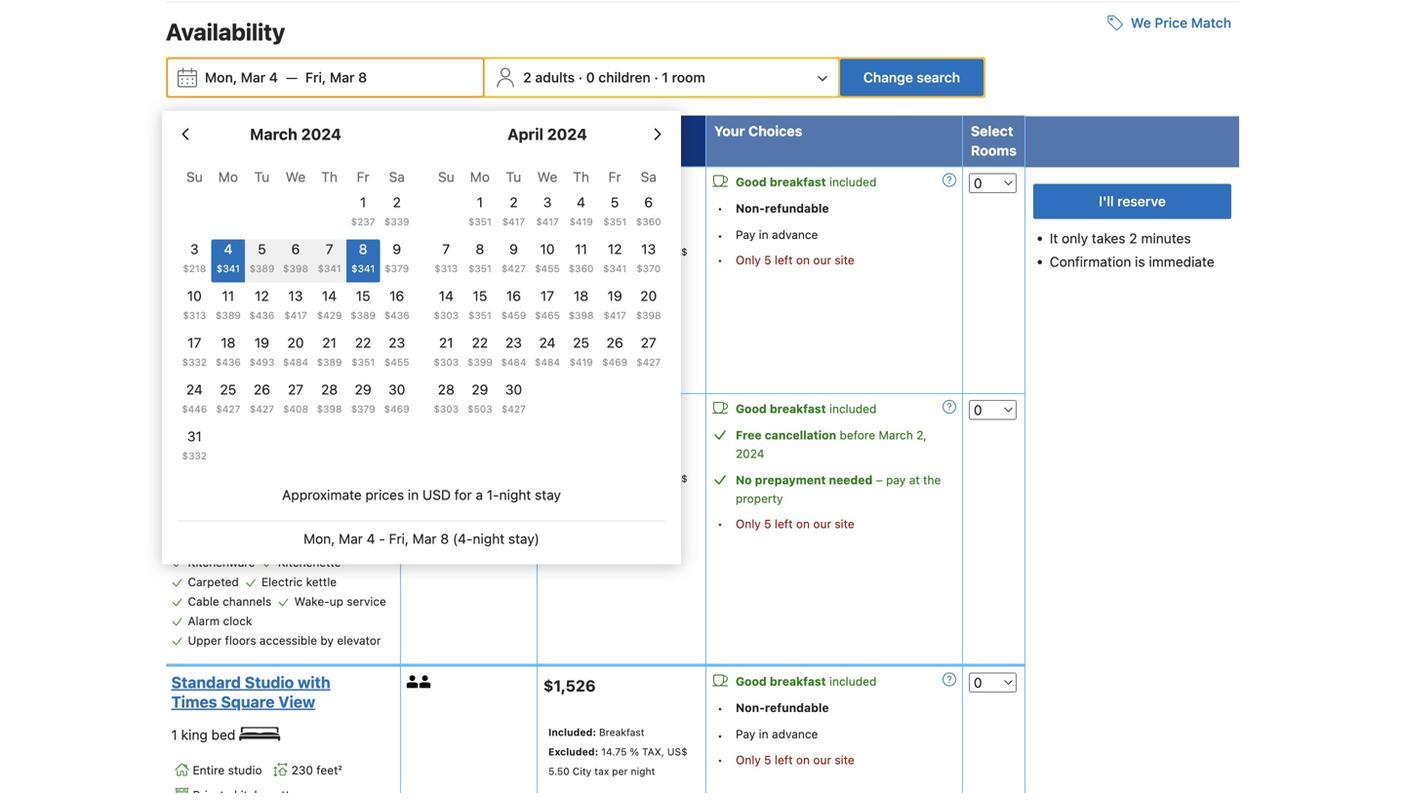 Task type: locate. For each thing, give the bounding box(es) containing it.
13 up the $370
[[642, 241, 656, 257]]

$332 inside 31 march 2024 "option"
[[182, 450, 207, 461]]

entire studio up private kitchenette
[[193, 244, 262, 258]]

1 March 2024 checkbox
[[346, 193, 380, 235]]

$427 right $503
[[502, 403, 526, 415]]

city view
[[317, 294, 367, 307]]

1 su from the left
[[186, 169, 203, 185]]

1 included: from the top
[[549, 226, 596, 238]]

0 horizontal spatial 21
[[322, 335, 337, 351]]

2 vertical spatial our
[[813, 754, 832, 767]]

4 left '—'
[[269, 69, 278, 85]]

$436 inside 18 march 2024 option
[[216, 357, 241, 368]]

17 down air
[[188, 335, 201, 351]]

24 inside 24 $446
[[186, 381, 203, 398]]

20 March 2024 checkbox
[[279, 333, 313, 376]]

2 vertical spatial in
[[759, 728, 769, 742]]

upper
[[188, 634, 222, 648]]

3 per from the top
[[612, 766, 628, 777]]

2 us$ from the top
[[667, 473, 688, 485]]

17 inside 17 $465
[[541, 288, 555, 304]]

1 tax, from the top
[[642, 246, 665, 258]]

1 us$ from the top
[[667, 246, 688, 258]]

20 inside the "20 $398"
[[641, 288, 657, 304]]

5 • from the top
[[718, 702, 723, 716]]

fri, right -
[[389, 531, 409, 547]]

4 $341 from the left
[[603, 263, 627, 274]]

(4-
[[453, 531, 473, 547]]

29 for 29 $503
[[472, 381, 488, 398]]

2 for 2 $339
[[393, 194, 401, 210]]

25 inside the 25 $419
[[573, 335, 590, 351]]

20 for 20 $398
[[641, 288, 657, 304]]

$341 inside 8 march 2024 checkbox
[[352, 263, 375, 274]]

2 29 from the left
[[472, 381, 488, 398]]

10 March 2024 checkbox
[[178, 286, 211, 329]]

sa up 6 $360
[[641, 169, 657, 185]]

0 horizontal spatial su
[[186, 169, 203, 185]]

12 March 2024 checkbox
[[245, 286, 279, 329]]

1 vertical spatial pay in advance
[[736, 728, 818, 742]]

2024 up no
[[736, 447, 765, 460]]

1 vertical spatial price
[[564, 123, 598, 139]]

1 $303 from the top
[[434, 310, 459, 321]]

$303 for 28
[[434, 403, 459, 415]]

28 inside 28 $303
[[438, 381, 455, 398]]

$360 inside 11 april 2024 option
[[569, 263, 594, 274]]

23 $484
[[501, 335, 527, 368]]

11 for 11 $360
[[575, 241, 588, 257]]

0 vertical spatial march
[[250, 125, 298, 143]]

3 March 2024 checkbox
[[178, 239, 211, 282]]

2 $303 from the top
[[434, 357, 459, 368]]

0 vertical spatial feet²
[[316, 244, 342, 258]]

$469 inside 26 april 2024 option
[[602, 357, 628, 368]]

7 for 7 $341
[[326, 241, 333, 257]]

$427 inside 26 march 2024 option
[[250, 403, 274, 415]]

0 vertical spatial 6
[[645, 194, 653, 210]]

23 for 23 $484
[[506, 335, 522, 351]]

$351 inside 22 march 2024 option
[[352, 357, 375, 368]]

hairdryer
[[334, 537, 385, 550]]

14 inside 14 $303
[[439, 288, 454, 304]]

site
[[835, 253, 855, 267], [835, 517, 855, 531], [835, 754, 855, 767]]

3 only 5 left on our site from the top
[[736, 754, 855, 767]]

march left 2,
[[879, 428, 913, 442]]

1 horizontal spatial su
[[438, 169, 455, 185]]

20 down the $370
[[641, 288, 657, 304]]

$436 for 18
[[216, 357, 241, 368]]

1 per from the top
[[612, 265, 628, 277]]

30 March 2024 checkbox
[[380, 380, 414, 423]]

14 up $429
[[322, 288, 337, 304]]

pay in advance
[[736, 228, 818, 241], [736, 728, 818, 742]]

0 vertical spatial %
[[630, 246, 639, 258]]

9 inside 9 $379
[[393, 241, 401, 257]]

14.75 for $1,450
[[602, 246, 627, 258]]

tax, for $1,526
[[642, 746, 665, 758]]

standard studio with times square view link
[[171, 673, 389, 712]]

3 left 4 $419
[[543, 194, 552, 210]]

$417 for 13
[[284, 310, 307, 321]]

2 9 from the left
[[510, 241, 518, 257]]

$389 inside 5 march 2024 'checkbox'
[[249, 263, 275, 274]]

mon,
[[205, 69, 237, 85], [304, 531, 335, 547]]

1 horizontal spatial $484
[[501, 357, 527, 368]]

0 horizontal spatial $455
[[385, 357, 409, 368]]

$398 inside 28 march 2024 option
[[317, 403, 342, 415]]

1 vertical spatial on
[[796, 517, 810, 531]]

$389 inside 11 march 2024 checkbox
[[216, 310, 241, 321]]

0 vertical spatial good breakfast included
[[736, 175, 877, 189]]

7 for 7 $313
[[443, 241, 450, 257]]

10 down $218
[[187, 288, 202, 304]]

refundable
[[765, 201, 829, 215], [765, 702, 829, 715]]

17 March 2024 checkbox
[[178, 333, 211, 376]]

$360 inside 6 april 2024 checkbox
[[636, 216, 661, 227]]

1 15 from the left
[[356, 288, 370, 304]]

13 inside 13 $417
[[288, 288, 303, 304]]

20 April 2024 checkbox
[[632, 286, 666, 329]]

0 horizontal spatial sa
[[389, 169, 405, 185]]

11 inside 11 $360
[[575, 241, 588, 257]]

1 horizontal spatial march
[[879, 428, 913, 442]]

26 March 2024 checkbox
[[245, 380, 279, 423]]

1 22 from the left
[[355, 335, 371, 351]]

$351 right 21 march 2024 checkbox at the left of the page
[[352, 357, 375, 368]]

2 March 2024 checkbox
[[380, 193, 414, 235]]

7 inside 7 $313
[[443, 241, 450, 257]]

0 vertical spatial 10
[[540, 241, 555, 257]]

•
[[718, 202, 723, 215], [718, 229, 723, 243], [718, 253, 723, 267], [718, 517, 723, 531], [718, 702, 723, 716], [718, 729, 723, 743], [718, 754, 723, 767]]

25 left 26 $469 at the top left of the page
[[573, 335, 590, 351]]

1 vertical spatial breakfast
[[770, 402, 826, 416]]

bathtub or shower
[[188, 419, 288, 433]]

16 inside 16 $436
[[390, 288, 404, 304]]

1 vertical spatial fri,
[[389, 531, 409, 547]]

entire studio down bed
[[193, 764, 262, 778]]

$484 right the 23 april 2024 checkbox
[[535, 357, 560, 368]]

$379 inside 9 march 2024 checkbox
[[385, 263, 409, 274]]

2 per from the top
[[612, 492, 628, 504]]

14 left the 15 $351 at the left of the page
[[439, 288, 454, 304]]

1 pay from the top
[[736, 228, 756, 241]]

$455 right 22 march 2024 option
[[385, 357, 409, 368]]

6 March 2024 checkbox
[[279, 239, 313, 282]]

$351 inside 5 april 2024 checkbox
[[603, 216, 627, 227]]

shower
[[249, 419, 288, 433]]

1-
[[487, 487, 499, 503]]

feet² right 220
[[316, 244, 342, 258]]

3 breakfast from the top
[[770, 675, 826, 689]]

3 $341 from the left
[[352, 263, 375, 274]]

25 inside 25 $427
[[220, 381, 236, 398]]

8 $341
[[352, 241, 375, 274]]

3 inside 3 $218
[[190, 241, 199, 257]]

tu up the 2 $417 in the top of the page
[[506, 169, 522, 185]]

$389
[[249, 263, 275, 274], [216, 310, 241, 321], [351, 310, 376, 321], [317, 357, 342, 368]]

0 horizontal spatial $360
[[569, 263, 594, 274]]

1 horizontal spatial $436
[[249, 310, 275, 321]]

0 vertical spatial price
[[1155, 14, 1188, 31]]

2 21 from the left
[[439, 335, 454, 351]]

17 inside '17 $332'
[[188, 335, 201, 351]]

floor
[[252, 458, 277, 472]]

1 vertical spatial free
[[188, 380, 212, 394]]

a
[[476, 487, 483, 503]]

excluded: down 4 april 2024 option at the left of page
[[549, 246, 599, 258]]

$389 for 11
[[216, 310, 241, 321]]

0 vertical spatial only
[[736, 253, 761, 267]]

23 April 2024 checkbox
[[497, 333, 531, 376]]

fr up 5 $351
[[609, 169, 621, 185]]

2 private from the top
[[193, 294, 231, 307]]

5 inside 5 $389
[[258, 241, 266, 257]]

0 vertical spatial $455
[[535, 263, 560, 274]]

6 inside 6 $360
[[645, 194, 653, 210]]

16 inside 16 $459
[[506, 288, 521, 304]]

up
[[330, 595, 344, 609]]

non-refundable for $1,450
[[736, 201, 829, 215]]

1 th from the left
[[321, 169, 338, 185]]

su down number
[[438, 169, 455, 185]]

0 horizontal spatial 7
[[326, 241, 333, 257]]

3 good breakfast included from the top
[[736, 675, 877, 689]]

$419 inside 4 april 2024 option
[[570, 216, 593, 227]]

$484 for march
[[283, 357, 308, 368]]

$398 down 220
[[283, 263, 308, 274]]

1 vertical spatial in
[[408, 487, 419, 503]]

tax for $1,526
[[595, 766, 609, 777]]

6 inside 6 $398
[[291, 241, 300, 257]]

2 mo from the left
[[470, 169, 490, 185]]

7 inside 7 $341
[[326, 241, 333, 257]]

$332 down 31
[[182, 450, 207, 461]]

1 horizontal spatial 9
[[510, 241, 518, 257]]

31 March 2024 checkbox
[[178, 427, 211, 470]]

breakfast
[[770, 175, 826, 189], [770, 402, 826, 416], [770, 675, 826, 689]]

private for private kitchenette
[[193, 269, 231, 283]]

2 tax, from the top
[[642, 473, 665, 485]]

cancellation
[[765, 428, 837, 442]]

included: down $1,526 at the left bottom
[[549, 727, 596, 738]]

$1,526
[[544, 677, 596, 696]]

28 up netflix)
[[321, 381, 338, 398]]

1 vertical spatial refundable
[[765, 702, 829, 715]]

private for private bathroom
[[193, 294, 231, 307]]

1 vertical spatial entire
[[193, 764, 225, 778]]

1 horizontal spatial for
[[602, 123, 621, 139]]

tax, for $1,450
[[642, 246, 665, 258]]

$341 inside 4 march 2024 option
[[217, 263, 240, 274]]

24 down $465
[[539, 335, 556, 351]]

1 14.75 from the top
[[602, 246, 627, 258]]

2 23 from the left
[[506, 335, 522, 351]]

18 down air conditioning
[[221, 335, 236, 351]]

$303 inside 21 april 2024 option
[[434, 357, 459, 368]]

$427 inside 27 april 2024 checkbox
[[637, 357, 661, 368]]

1 horizontal spatial free
[[304, 343, 328, 357]]

17 April 2024 checkbox
[[531, 286, 564, 329]]

tax for $1,450
[[595, 265, 609, 277]]

1 horizontal spatial 24
[[539, 335, 556, 351]]

2 vertical spatial us$
[[667, 746, 688, 758]]

0 horizontal spatial tu
[[254, 169, 270, 185]]

1 entire from the top
[[193, 244, 225, 258]]

14 $303
[[434, 288, 459, 321]]

30 inside 30 $427
[[505, 381, 522, 398]]

2 included from the top
[[830, 402, 877, 416]]

2 inside the 2 $417
[[510, 194, 518, 210]]

2 vertical spatial per
[[612, 766, 628, 777]]

$389 inside 21 march 2024 checkbox
[[317, 357, 342, 368]]

$389 inside 15 march 2024 checkbox
[[351, 310, 376, 321]]

11 inside 11 $389
[[222, 288, 234, 304]]

29 up $503
[[472, 381, 488, 398]]

10 April 2024 checkbox
[[531, 239, 564, 282]]

1 horizontal spatial $379
[[385, 263, 409, 274]]

$419 left 5 april 2024 checkbox
[[570, 216, 593, 227]]

19 for 19 $493
[[255, 335, 269, 351]]

2 $341 from the left
[[318, 263, 341, 274]]

0 horizontal spatial 18
[[221, 335, 236, 351]]

8 inside 8 $341
[[359, 241, 368, 257]]

2 horizontal spatial $484
[[535, 357, 560, 368]]

3 good from the top
[[736, 675, 767, 689]]

2 vertical spatial free
[[736, 428, 762, 442]]

$417 inside 3 april 2024 checkbox
[[536, 216, 559, 227]]

22 March 2024 checkbox
[[346, 333, 380, 376]]

27
[[641, 335, 657, 351], [288, 381, 304, 398]]

king studio link
[[171, 173, 389, 193]]

prepayment
[[755, 473, 826, 487]]

1 vertical spatial $303
[[434, 357, 459, 368]]

3 site from the top
[[835, 754, 855, 767]]

0 vertical spatial 18
[[574, 288, 589, 304]]

0 vertical spatial our
[[813, 253, 832, 267]]

4 cell
[[211, 235, 245, 282]]

$360 right 10 april 2024 checkbox
[[569, 263, 594, 274]]

2 good breakfast included from the top
[[736, 402, 877, 416]]

8 right '—'
[[358, 69, 367, 85]]

5.50 down $1,526 at the left bottom
[[549, 766, 570, 777]]

included: for $1,450
[[549, 226, 596, 238]]

tax right stay
[[595, 492, 609, 504]]

$313 inside 10 march 2024 option
[[183, 310, 206, 321]]

sa
[[389, 169, 405, 185], [641, 169, 657, 185]]

1 horizontal spatial 29
[[472, 381, 488, 398]]

2 $419 from the top
[[570, 357, 593, 368]]

7 April 2024 checkbox
[[429, 239, 463, 282]]

1 vertical spatial 19
[[255, 335, 269, 351]]

room
[[175, 123, 213, 139]]

stay
[[535, 487, 561, 503]]

22 $399
[[468, 335, 493, 368]]

sa up 2 $339
[[389, 169, 405, 185]]

1 tax from the top
[[595, 265, 609, 277]]

28 inside 28 $398
[[321, 381, 338, 398]]

1 inside the 1 $237
[[360, 194, 366, 210]]

12 down kitchenette
[[255, 288, 269, 304]]

$237
[[351, 216, 375, 227]]

22 up $399
[[472, 335, 488, 351]]

1 sa from the left
[[389, 169, 405, 185]]

23 down the '$459'
[[506, 335, 522, 351]]

fr for march 2024
[[357, 169, 370, 185]]

$417 inside 2 april 2024 checkbox
[[502, 216, 525, 227]]

1 horizontal spatial 26
[[607, 335, 623, 351]]

2024
[[301, 125, 341, 143], [547, 125, 588, 143], [736, 447, 765, 460]]

1 included: breakfast from the top
[[549, 226, 645, 238]]

1 horizontal spatial $469
[[602, 357, 628, 368]]

5.50 right 1- at the left of the page
[[549, 492, 570, 504]]

2 fr from the left
[[609, 169, 621, 185]]

$303 left $399
[[434, 357, 459, 368]]

we price match button
[[1100, 5, 1240, 40]]

29 up netflix)
[[355, 381, 372, 398]]

1 only from the top
[[736, 253, 761, 267]]

2 left adults
[[523, 69, 532, 85]]

· left 0 at the top of the page
[[579, 69, 583, 85]]

1 21 from the left
[[322, 335, 337, 351]]

$436 down bathroom
[[249, 310, 275, 321]]

1 horizontal spatial 15
[[473, 288, 487, 304]]

only
[[1062, 230, 1088, 246]]

$398 for 18
[[569, 310, 594, 321]]

$313 inside "7 april 2024" checkbox
[[435, 263, 458, 274]]

26 inside 26 $469
[[607, 335, 623, 351]]

mar left (4-
[[413, 531, 437, 547]]

$398 inside '6 march 2024' "checkbox"
[[283, 263, 308, 274]]

31 $332
[[182, 428, 207, 461]]

18 inside 18 $398
[[574, 288, 589, 304]]

air
[[193, 319, 208, 332]]

1 grid from the left
[[178, 157, 414, 470]]

$484
[[283, 357, 308, 368], [501, 357, 527, 368], [535, 357, 560, 368]]

2 adults · 0 children · 1 room
[[523, 69, 706, 85]]

for left a
[[455, 487, 472, 503]]

25 April 2024 checkbox
[[564, 333, 598, 376]]

mon, for mon, mar 4 - fri, mar 8 (4-night stay)
[[304, 531, 335, 547]]

19
[[608, 288, 622, 304], [255, 335, 269, 351]]

square
[[221, 693, 275, 712]]

tax right 11 $360
[[595, 265, 609, 277]]

flat-
[[193, 343, 218, 357]]

1 vertical spatial mon,
[[304, 531, 335, 547]]

$379 for 9
[[385, 263, 409, 274]]

29 inside 29 $379
[[355, 381, 372, 398]]

1 vertical spatial march
[[879, 428, 913, 442]]

1 up $237
[[360, 194, 366, 210]]

10 inside 10 $313
[[187, 288, 202, 304]]

12 inside 12 $436
[[255, 288, 269, 304]]

$303 inside 28 april 2024 option
[[434, 403, 459, 415]]

17 $332
[[182, 335, 207, 368]]

0 vertical spatial 17
[[541, 288, 555, 304]]

$351
[[468, 216, 492, 227], [603, 216, 627, 227], [468, 263, 492, 274], [468, 310, 492, 321], [352, 357, 375, 368]]

2 inside the it only takes 2 minutes confirmation is immediate
[[1130, 230, 1138, 246]]

3 14.75 % tax, us$ 5.50 city tax per night from the top
[[549, 746, 688, 777]]

2 14.75 % tax, us$ 5.50 city tax per night from the top
[[549, 473, 688, 504]]

more details on meals and payment options image
[[943, 173, 957, 187], [943, 400, 957, 414]]

mon, down availability
[[205, 69, 237, 85]]

$469 for 30
[[384, 403, 410, 415]]

on
[[796, 253, 810, 267], [796, 517, 810, 531], [796, 754, 810, 767]]

6 $398
[[283, 241, 308, 274]]

1 entire studio from the top
[[193, 244, 262, 258]]

1 tu from the left
[[254, 169, 270, 185]]

7 right 220
[[326, 241, 333, 257]]

1 vertical spatial included: breakfast
[[549, 727, 645, 738]]

2 inside 2 adults · 0 children · 1 room dropdown button
[[523, 69, 532, 85]]

14 inside 14 $429
[[322, 288, 337, 304]]

wifi
[[331, 343, 355, 357]]

1 vertical spatial good
[[736, 402, 767, 416]]

1 vertical spatial 17
[[188, 335, 201, 351]]

29 April 2024 checkbox
[[463, 380, 497, 423]]

25 up streaming
[[220, 381, 236, 398]]

2 7 from the left
[[443, 241, 450, 257]]

1 28 from the left
[[321, 381, 338, 398]]

included
[[830, 175, 877, 189], [830, 402, 877, 416], [830, 675, 877, 689]]

3 for 3 $417
[[543, 194, 552, 210]]

$398 inside the 20 april 2024 checkbox
[[636, 310, 661, 321]]

26 inside 26 $427
[[254, 381, 270, 398]]

$417 for 3
[[536, 216, 559, 227]]

$427 for 27
[[637, 357, 661, 368]]

non-refundable
[[736, 201, 829, 215], [736, 702, 829, 715]]

2 28 from the left
[[438, 381, 455, 398]]

21 down dishwasher
[[322, 335, 337, 351]]

service
[[247, 400, 287, 414], [347, 595, 386, 609]]

$469
[[602, 357, 628, 368], [384, 403, 410, 415]]

only 5 left on our site
[[736, 253, 855, 267], [736, 517, 855, 531], [736, 754, 855, 767]]

3 our from the top
[[813, 754, 832, 767]]

$313 left 8 april 2024 checkbox
[[435, 263, 458, 274]]

28 left the 29 $503
[[438, 381, 455, 398]]

our for $1,450
[[813, 253, 832, 267]]

17 $465
[[535, 288, 560, 321]]

3 only from the top
[[736, 754, 761, 767]]

16 for 16 $436
[[390, 288, 404, 304]]

1 horizontal spatial ·
[[654, 69, 659, 85]]

refundable for $1,450
[[765, 201, 829, 215]]

2 only 5 left on our site from the top
[[736, 517, 855, 531]]

$398 inside 18 april 2024 checkbox
[[569, 310, 594, 321]]

$351 inside 8 april 2024 checkbox
[[468, 263, 492, 274]]

service up the shower
[[247, 400, 287, 414]]

18 March 2024 checkbox
[[211, 333, 245, 376]]

th up 4 $419
[[573, 169, 590, 185]]

1 good from the top
[[736, 175, 767, 189]]

on for $1,526
[[796, 754, 810, 767]]

1 vertical spatial us$
[[667, 473, 688, 485]]

2 15 from the left
[[473, 288, 487, 304]]

$427 inside 25 march 2024 "checkbox"
[[216, 403, 240, 415]]

15 for 15 $351
[[473, 288, 487, 304]]

23 inside '23 $455'
[[389, 335, 405, 351]]

$455 inside 23 march 2024 option
[[385, 357, 409, 368]]

8 $351
[[468, 241, 492, 274]]

0 horizontal spatial 6
[[291, 241, 300, 257]]

2 non- from the top
[[736, 702, 765, 715]]

good
[[736, 175, 767, 189], [736, 402, 767, 416], [736, 675, 767, 689]]

2 pay in advance from the top
[[736, 728, 818, 742]]

$427 right 26 april 2024 option
[[637, 357, 661, 368]]

occupancy image
[[407, 403, 419, 416]]

22 inside 22 $399
[[472, 335, 488, 351]]

2 pay from the top
[[736, 728, 756, 742]]

number of guests
[[409, 123, 529, 139]]

4 left -
[[367, 531, 375, 547]]

7 March 2024 checkbox
[[313, 239, 346, 282]]

included: breakfast down $1,526 at the left bottom
[[549, 727, 645, 738]]

0 horizontal spatial fr
[[357, 169, 370, 185]]

1 9 from the left
[[393, 241, 401, 257]]

3 left from the top
[[775, 754, 793, 767]]

breakfast for $1,526
[[599, 727, 645, 738]]

excluded:
[[549, 246, 599, 258], [549, 746, 599, 758]]

on for $1,450
[[796, 253, 810, 267]]

220 feet²
[[291, 244, 342, 258]]

1 horizontal spatial 25
[[573, 335, 590, 351]]

12 inside 12 $341
[[608, 241, 622, 257]]

occupancy image
[[407, 676, 419, 689], [419, 676, 432, 689]]

2 grid from the left
[[429, 157, 666, 423]]

1 left room
[[662, 69, 669, 85]]

$484 up safe
[[283, 357, 308, 368]]

1 vertical spatial included:
[[549, 727, 596, 738]]

0 horizontal spatial 24
[[186, 381, 203, 398]]

1 vertical spatial tax
[[595, 492, 609, 504]]

11 right the 10 $455
[[575, 241, 588, 257]]

$360 for 11
[[569, 263, 594, 274]]

breakfast for $1,450
[[770, 175, 826, 189]]

30 for 30 $427
[[505, 381, 522, 398]]

1 % from the top
[[630, 246, 639, 258]]

included: breakfast for $1,450
[[549, 226, 645, 238]]

19 March 2024 checkbox
[[245, 333, 279, 376]]

27 for 27 $427
[[641, 335, 657, 351]]

included: for $1,526
[[549, 727, 596, 738]]

18 right 17 $465
[[574, 288, 589, 304]]

30 inside 30 $469
[[389, 381, 405, 398]]

grid for march
[[178, 157, 414, 470]]

15
[[356, 288, 370, 304], [473, 288, 487, 304]]

price down 0 at the top of the page
[[564, 123, 598, 139]]

1 good breakfast included from the top
[[736, 175, 877, 189]]

1 30 from the left
[[389, 381, 405, 398]]

12 left 13 $370
[[608, 241, 622, 257]]

$332 inside 17 march 2024 option
[[182, 357, 207, 368]]

1 horizontal spatial 17
[[541, 288, 555, 304]]

1 left from the top
[[775, 253, 793, 267]]

15 right 14 $429
[[356, 288, 370, 304]]

non-
[[736, 201, 765, 215], [736, 702, 765, 715]]

3 tax, from the top
[[642, 746, 665, 758]]

grid
[[178, 157, 414, 470], [429, 157, 666, 423]]

good for $1,526
[[736, 675, 767, 689]]

$351 inside 1 april 2024 option
[[468, 216, 492, 227]]

1 for 1 $351
[[477, 194, 483, 210]]

pay in advance for $1,450
[[736, 228, 818, 241]]

26 $469
[[602, 335, 628, 368]]

28 March 2024 checkbox
[[313, 380, 346, 423]]

19 for 19 $417
[[608, 288, 622, 304]]

3 on from the top
[[796, 754, 810, 767]]

$417 for 19
[[604, 310, 627, 321]]

21 inside 21 $389
[[322, 335, 337, 351]]

$455 left 11 april 2024 option
[[535, 263, 560, 274]]

21 left 22 $399
[[439, 335, 454, 351]]

14.75 % tax, us$ 5.50 city tax per night
[[549, 246, 688, 277], [549, 473, 688, 504], [549, 746, 688, 777]]

$341 down 220 feet²
[[318, 263, 341, 274]]

$484 inside 20 march 2024 checkbox
[[283, 357, 308, 368]]

4 • from the top
[[718, 517, 723, 531]]

$417 right 2 april 2024 checkbox
[[536, 216, 559, 227]]

0 vertical spatial $419
[[570, 216, 593, 227]]

22 right wifi
[[355, 335, 371, 351]]

28 April 2024 checkbox
[[429, 380, 463, 423]]

tax down $1,526 at the left bottom
[[595, 766, 609, 777]]

1 horizontal spatial 22
[[472, 335, 488, 351]]

0 horizontal spatial 11
[[222, 288, 234, 304]]

11 April 2024 checkbox
[[564, 239, 598, 282]]

24 $446
[[182, 381, 207, 415]]

18 for 18 $436
[[221, 335, 236, 351]]

$351 inside the 15 april 2024 checkbox
[[468, 310, 492, 321]]

$341 for 12
[[603, 263, 627, 274]]

$436 right 15 march 2024 checkbox
[[384, 310, 410, 321]]

1 $419 from the top
[[570, 216, 593, 227]]

2 30 from the left
[[505, 381, 522, 398]]

0 vertical spatial $379
[[385, 263, 409, 274]]

excluded: down $1,526 at the left bottom
[[549, 746, 599, 758]]

1 breakfast from the top
[[770, 175, 826, 189]]

1 horizontal spatial 7
[[443, 241, 450, 257]]

18 $398
[[569, 288, 594, 321]]

0 horizontal spatial 29
[[355, 381, 372, 398]]

0 horizontal spatial 20
[[287, 335, 304, 351]]

21 inside 21 $303
[[439, 335, 454, 351]]

18 inside 18 $436
[[221, 335, 236, 351]]

1 excluded: from the top
[[549, 246, 599, 258]]

fri, for —
[[306, 69, 326, 85]]

$436 up free toiletries
[[216, 357, 241, 368]]

13 left 14 $429
[[288, 288, 303, 304]]

26 for 26 $427
[[254, 381, 270, 398]]

3 $303 from the top
[[434, 403, 459, 415]]

2 inside 2 $339
[[393, 194, 401, 210]]

0 vertical spatial studio
[[209, 174, 259, 192]]

$427 inside 30 april 2024 checkbox
[[502, 403, 526, 415]]

1 vertical spatial non-refundable
[[736, 702, 829, 715]]

included: up 11 $360
[[549, 226, 596, 238]]

$341 inside 7 march 2024 option
[[318, 263, 341, 274]]

$469 inside 30 march 2024 option
[[384, 403, 410, 415]]

1 29 from the left
[[355, 381, 372, 398]]

1 non-refundable from the top
[[736, 201, 829, 215]]

$419 left 26 april 2024 option
[[570, 357, 593, 368]]

free wifi
[[304, 343, 355, 357]]

city down $1,526 at the left bottom
[[573, 766, 592, 777]]

tu for march
[[254, 169, 270, 185]]

1 horizontal spatial 3
[[543, 194, 552, 210]]

1 vertical spatial studio
[[228, 764, 262, 778]]

13 $370
[[637, 241, 661, 274]]

$427 up the bathtub or shower
[[216, 403, 240, 415]]

–
[[876, 473, 883, 487]]

$389 for 15
[[351, 310, 376, 321]]

$303 left the 15 april 2024 checkbox on the top left
[[434, 310, 459, 321]]

we down march 2024
[[286, 169, 306, 185]]

4 March 2024 checkbox
[[211, 239, 245, 282]]

free for free cancellation
[[736, 428, 762, 442]]

pay
[[886, 473, 906, 487]]

15 inside 15 $389
[[356, 288, 370, 304]]

2 vertical spatial good
[[736, 675, 767, 689]]

25 for 25 $427
[[220, 381, 236, 398]]

1 vertical spatial 14.75
[[602, 473, 627, 485]]

8 down $237
[[359, 241, 368, 257]]

1 mo from the left
[[218, 169, 238, 185]]

22 inside the 22 $351
[[355, 335, 371, 351]]

1 horizontal spatial 6
[[645, 194, 653, 210]]

3 14.75 from the top
[[602, 746, 627, 758]]

9
[[393, 241, 401, 257], [510, 241, 518, 257]]

2 vertical spatial only 5 left on our site
[[736, 754, 855, 767]]

24 March 2024 checkbox
[[178, 380, 211, 423]]

1 occupancy image from the left
[[407, 676, 419, 689]]

1 horizontal spatial service
[[347, 595, 386, 609]]

tv
[[259, 343, 274, 357]]

2 horizontal spatial we
[[1131, 14, 1151, 31]]

1 vertical spatial %
[[630, 473, 639, 485]]

$417 right 1 april 2024 option on the left top
[[502, 216, 525, 227]]

19 up $493
[[255, 335, 269, 351]]

2 • from the top
[[718, 229, 723, 243]]

2 up is
[[1130, 230, 1138, 246]]

1 private from the top
[[193, 269, 231, 283]]

1 7 from the left
[[326, 241, 333, 257]]

1 horizontal spatial 21
[[439, 335, 454, 351]]

7
[[326, 241, 333, 257], [443, 241, 450, 257]]

night
[[631, 265, 655, 277], [499, 487, 531, 503], [631, 492, 655, 504], [473, 531, 505, 547], [631, 766, 655, 777]]

30
[[389, 381, 405, 398], [505, 381, 522, 398]]

$398 for 28
[[317, 403, 342, 415]]

$419 for 25
[[570, 357, 593, 368]]

$303
[[434, 310, 459, 321], [434, 357, 459, 368], [434, 403, 459, 415]]

0 vertical spatial 20
[[641, 288, 657, 304]]

23 right the 22 $351
[[389, 335, 405, 351]]

0 vertical spatial left
[[775, 253, 793, 267]]

2 non-refundable from the top
[[736, 702, 829, 715]]

13 inside 13 $370
[[642, 241, 656, 257]]

9 for 9 $379
[[393, 241, 401, 257]]

3
[[543, 194, 552, 210], [190, 241, 199, 257]]

$484 for april
[[535, 357, 560, 368]]

3 $417
[[536, 194, 559, 227]]

5 cell
[[245, 235, 279, 282]]

1 vertical spatial 24
[[186, 381, 203, 398]]

1 vertical spatial included
[[830, 402, 877, 416]]

select
[[971, 123, 1014, 139]]

23 inside 23 $484
[[506, 335, 522, 351]]

2 · from the left
[[654, 69, 659, 85]]

$303 inside 14 april 2024 checkbox
[[434, 310, 459, 321]]

$419 inside '25 april 2024' option
[[570, 357, 593, 368]]

air conditioning
[[193, 319, 279, 332]]

2 horizontal spatial 2024
[[736, 447, 765, 460]]

1 left the 2 $417 in the top of the page
[[477, 194, 483, 210]]

30 right 29 $379
[[389, 381, 405, 398]]

9 inside 9 $427
[[510, 241, 518, 257]]

our for $1,526
[[813, 754, 832, 767]]

room type
[[175, 123, 250, 139]]

1 14.75 % tax, us$ 5.50 city tax per night from the top
[[549, 246, 688, 277]]

1 April 2024 checkbox
[[463, 193, 497, 235]]

20 $398
[[636, 288, 661, 321]]

1 vertical spatial our
[[813, 517, 832, 531]]

16 for 16 $459
[[506, 288, 521, 304]]

18
[[574, 288, 589, 304], [221, 335, 236, 351]]

6 for 6 $398
[[291, 241, 300, 257]]

24 inside 24 $484
[[539, 335, 556, 351]]

2 refundable from the top
[[765, 702, 829, 715]]

21 April 2024 checkbox
[[429, 333, 463, 376]]

we inside dropdown button
[[1131, 14, 1151, 31]]

% for $1,450
[[630, 246, 639, 258]]

studio for king
[[209, 174, 259, 192]]

1 vertical spatial 6
[[291, 241, 300, 257]]

$417 inside 19 april 2024 checkbox
[[604, 310, 627, 321]]

15 inside the 15 $351
[[473, 288, 487, 304]]

$455 for 10
[[535, 263, 560, 274]]

1 vertical spatial good breakfast included
[[736, 402, 877, 416]]

$398 right 19 april 2024 checkbox
[[636, 310, 661, 321]]

0 vertical spatial tax,
[[642, 246, 665, 258]]

2 $484 from the left
[[501, 357, 527, 368]]

fr up the 1 $237
[[357, 169, 370, 185]]

1 $484 from the left
[[283, 357, 308, 368]]

1 vertical spatial 3
[[190, 241, 199, 257]]

2 adults · 0 children · 1 room button
[[487, 59, 836, 96]]

10 for 10 $313
[[187, 288, 202, 304]]

1 horizontal spatial 23
[[506, 335, 522, 351]]

0 horizontal spatial 26
[[254, 381, 270, 398]]

8 April 2024 checkbox
[[463, 239, 497, 282]]

22 for 22 $351
[[355, 335, 371, 351]]

0 vertical spatial 26
[[607, 335, 623, 351]]

19 inside 19 $493
[[255, 335, 269, 351]]

11 March 2024 checkbox
[[211, 286, 245, 329]]

more details on meals and payment options image
[[943, 673, 957, 687]]

29 inside the 29 $503
[[472, 381, 488, 398]]

0 vertical spatial us$
[[667, 246, 688, 258]]

20 right 'tv'
[[287, 335, 304, 351]]

1 horizontal spatial mon,
[[304, 531, 335, 547]]

1
[[662, 69, 669, 85], [360, 194, 366, 210], [477, 194, 483, 210], [171, 727, 178, 743]]

mar left -
[[339, 531, 363, 547]]

it
[[1050, 230, 1058, 246]]

7 left 8 $351
[[443, 241, 450, 257]]

1 5.50 from the top
[[549, 265, 570, 277]]

$427 inside 9 april 2024 option
[[502, 263, 526, 274]]

2 for 2 $417
[[510, 194, 518, 210]]

$398 right (like
[[317, 403, 342, 415]]

private
[[193, 269, 231, 283], [193, 294, 231, 307]]

no
[[736, 473, 752, 487]]

included for $1,526
[[830, 675, 877, 689]]

27 right 26 $469 at the top left of the page
[[641, 335, 657, 351]]

0 vertical spatial breakfast
[[599, 226, 645, 238]]

0 horizontal spatial mo
[[218, 169, 238, 185]]



Task type: describe. For each thing, give the bounding box(es) containing it.
$351 for 15
[[468, 310, 492, 321]]

20 for 20 $484
[[287, 335, 304, 351]]

29 $503
[[468, 381, 493, 415]]

29 March 2024 checkbox
[[346, 380, 380, 423]]

iron
[[307, 517, 328, 531]]

approximate
[[282, 487, 362, 503]]

10 $313
[[183, 288, 206, 321]]

$339
[[384, 216, 410, 227]]

5 inside 5 $351
[[611, 194, 619, 210]]

17 for 17 $332
[[188, 335, 201, 351]]

2 tax from the top
[[595, 492, 609, 504]]

stay)
[[509, 531, 540, 547]]

children
[[599, 69, 651, 85]]

$436 for 16
[[384, 310, 410, 321]]

accessible
[[260, 634, 317, 648]]

4 for mon, mar 4 - fri, mar 8 (4-night stay)
[[367, 531, 375, 547]]

approximate prices in usd for a 1-night stay
[[282, 487, 561, 503]]

kettle
[[306, 576, 337, 589]]

16 April 2024 checkbox
[[497, 286, 531, 329]]

2 breakfast from the top
[[770, 402, 826, 416]]

25 March 2024 checkbox
[[211, 380, 245, 423]]

– pay at the property
[[736, 473, 941, 505]]

good breakfast included for $1,450
[[736, 175, 877, 189]]

$469 for 26
[[602, 357, 628, 368]]

5.50 for $1,526
[[549, 766, 570, 777]]

$341 for 7
[[318, 263, 341, 274]]

2024 inside before march 2, 2024
[[736, 447, 765, 460]]

1 king bed
[[171, 727, 239, 743]]

$379 for 29
[[351, 403, 375, 415]]

free toiletries
[[188, 380, 263, 394]]

22 April 2024 checkbox
[[463, 333, 497, 376]]

$303 for 14
[[434, 310, 459, 321]]

2 left from the top
[[775, 517, 793, 531]]

14 March 2024 checkbox
[[313, 286, 346, 329]]

fri, mar 8 button
[[298, 60, 375, 95]]

28 $303
[[434, 381, 459, 415]]

$370
[[637, 263, 661, 274]]

1 • from the top
[[718, 202, 723, 215]]

1 $237
[[351, 194, 375, 227]]

su for april
[[438, 169, 455, 185]]

29 for 29 $379
[[355, 381, 372, 398]]

1 more details on meals and payment options image from the top
[[943, 173, 957, 187]]

21 for 21 $389
[[322, 335, 337, 351]]

7 $341
[[318, 241, 341, 274]]

2 5.50 from the top
[[549, 492, 570, 504]]

2 only from the top
[[736, 517, 761, 531]]

24 for 24 $446
[[186, 381, 203, 398]]

tu for april
[[506, 169, 522, 185]]

28 for 28 $398
[[321, 381, 338, 398]]

23 March 2024 checkbox
[[380, 333, 414, 376]]

city up $429
[[317, 294, 339, 307]]

2 14.75 from the top
[[602, 473, 627, 485]]

fri, for -
[[389, 531, 409, 547]]

$436 for 12
[[249, 310, 275, 321]]

march inside before march 2, 2024
[[879, 428, 913, 442]]

toiletries
[[215, 380, 263, 394]]

mon, mar 4 button
[[197, 60, 286, 95]]

$351 for 22
[[352, 357, 375, 368]]

16 $459
[[501, 288, 526, 321]]

7 • from the top
[[718, 754, 723, 767]]

price inside dropdown button
[[1155, 14, 1188, 31]]

2 site from the top
[[835, 517, 855, 531]]

city up 18 $398
[[573, 265, 592, 277]]

$313 for 10
[[183, 310, 206, 321]]

16 $436
[[384, 288, 410, 321]]

2 on from the top
[[796, 517, 810, 531]]

26 April 2024 checkbox
[[598, 333, 632, 376]]

0 horizontal spatial for
[[455, 487, 472, 503]]

good breakfast included for $1,526
[[736, 675, 877, 689]]

14.75 % tax, us$ 5.50 city tax per night for $1,450
[[549, 246, 688, 277]]

8 left (4-
[[441, 531, 449, 547]]

pay in advance for $1,526
[[736, 728, 818, 742]]

clock
[[223, 615, 252, 628]]

2 our from the top
[[813, 517, 832, 531]]

$484 inside the 23 april 2024 checkbox
[[501, 357, 527, 368]]

mar left '—'
[[241, 69, 266, 85]]

2 April 2024 checkbox
[[497, 193, 531, 235]]

24 for 24 $484
[[539, 335, 556, 351]]

feet² for 220 feet²
[[316, 244, 342, 258]]

$429
[[317, 310, 342, 321]]

$1,450
[[544, 177, 597, 196]]

per for $1,526
[[612, 766, 628, 777]]

13 March 2024 checkbox
[[279, 286, 313, 329]]

5 April 2024 checkbox
[[598, 193, 632, 235]]

pay for $1,450
[[736, 228, 756, 241]]

26 $427
[[250, 381, 274, 415]]

4 for price for 4 nights
[[625, 123, 634, 139]]

$455 for 23
[[385, 357, 409, 368]]

takes
[[1092, 230, 1126, 246]]

change search
[[864, 69, 961, 85]]

left for $1,450
[[775, 253, 793, 267]]

standard
[[171, 674, 241, 692]]

30 for 30 $469
[[389, 381, 405, 398]]

$427 for 26
[[250, 403, 274, 415]]

7 cell
[[313, 235, 346, 282]]

$351 for 5
[[603, 216, 627, 227]]

or
[[234, 419, 246, 433]]

8 cell
[[346, 235, 380, 282]]

5.50 for $1,450
[[549, 265, 570, 277]]

su for march
[[186, 169, 203, 185]]

feet² for 230 feet²
[[317, 764, 342, 778]]

16 March 2024 checkbox
[[380, 286, 414, 329]]

2,
[[917, 428, 927, 442]]

$360 for 6
[[636, 216, 661, 227]]

times
[[171, 693, 217, 712]]

4 inside 4 $419
[[577, 194, 586, 210]]

5 March 2024 checkbox
[[245, 239, 279, 282]]

3 April 2024 checkbox
[[531, 193, 564, 235]]

carpeted
[[188, 576, 239, 589]]

standard studio with times square view
[[171, 674, 331, 712]]

5 $389
[[249, 241, 275, 274]]

18 April 2024 checkbox
[[564, 286, 598, 329]]

i'll reserve button
[[1034, 184, 1232, 219]]

5 for 2nd more details on meals and payment options icon from the top
[[764, 517, 772, 531]]

bed
[[211, 727, 236, 743]]

12 April 2024 checkbox
[[598, 239, 632, 282]]

breakfast for $1,450
[[599, 226, 645, 238]]

bathtub
[[188, 419, 231, 433]]

only for $1,526
[[736, 754, 761, 767]]

—
[[286, 69, 298, 85]]

confirmation
[[1050, 254, 1132, 270]]

non- for $1,526
[[736, 702, 765, 715]]

21 March 2024 checkbox
[[313, 333, 346, 376]]

11 for 11 $389
[[222, 288, 234, 304]]

immediate
[[1149, 254, 1215, 270]]

3 • from the top
[[718, 253, 723, 267]]

% for $1,526
[[630, 746, 639, 758]]

screen
[[218, 343, 256, 357]]

$427 for 30
[[502, 403, 526, 415]]

3 for 3 $218
[[190, 241, 199, 257]]

22 for 22 $399
[[472, 335, 488, 351]]

$398 for 20
[[636, 310, 661, 321]]

$389 for 5
[[249, 263, 275, 274]]

dishwasher
[[309, 319, 372, 332]]

$408
[[283, 403, 308, 415]]

28 for 28 $303
[[438, 381, 455, 398]]

$218
[[183, 263, 206, 274]]

breakfast for $1,526
[[770, 675, 826, 689]]

19 April 2024 checkbox
[[598, 286, 632, 329]]

1 vertical spatial service
[[347, 595, 386, 609]]

14 for 14 $303
[[439, 288, 454, 304]]

18 for 18 $398
[[574, 288, 589, 304]]

no prepayment needed
[[736, 473, 873, 487]]

30 April 2024 checkbox
[[497, 380, 531, 423]]

14.75 % tax, us$ 5.50 city tax per night for $1,526
[[549, 746, 688, 777]]

11 $389
[[216, 288, 241, 321]]

with
[[298, 674, 331, 692]]

29 $379
[[351, 381, 375, 415]]

9 April 2024 checkbox
[[497, 239, 531, 282]]

$313 for 7
[[435, 263, 458, 274]]

21 $389
[[317, 335, 342, 368]]

9 $379
[[385, 241, 409, 274]]

1 · from the left
[[579, 69, 583, 85]]

property
[[736, 492, 783, 505]]

27 March 2024 checkbox
[[279, 380, 313, 423]]

free cancellation
[[736, 428, 837, 442]]

5 for 2nd more details on meals and payment options icon from the bottom
[[764, 253, 772, 267]]

$341 for 8
[[352, 263, 375, 274]]

view
[[342, 294, 367, 307]]

24 April 2024 checkbox
[[531, 333, 564, 376]]

2 studio from the top
[[228, 764, 262, 778]]

23 for 23 $455
[[389, 335, 405, 351]]

cable
[[188, 595, 219, 609]]

we for march 2024
[[286, 169, 306, 185]]

included for $1,450
[[830, 175, 877, 189]]

8 inside 8 $351
[[476, 241, 484, 257]]

change
[[864, 69, 913, 85]]

in for $1,450
[[759, 228, 769, 241]]

the
[[923, 473, 941, 487]]

27 April 2024 checkbox
[[632, 333, 666, 376]]

2 occupancy image from the left
[[419, 676, 432, 689]]

$427 for 25
[[216, 403, 240, 415]]

4 $419
[[570, 194, 593, 227]]

mar right '—'
[[330, 69, 355, 85]]

2 good from the top
[[736, 402, 767, 416]]

14.75 for $1,526
[[602, 746, 627, 758]]

alarm
[[188, 615, 220, 628]]

mo for april
[[470, 169, 490, 185]]

march 2024
[[250, 125, 341, 143]]

excluded: for $1,526
[[549, 746, 599, 758]]

th for march 2024
[[321, 169, 338, 185]]

3 $218
[[183, 241, 206, 274]]

13 for 13 $417
[[288, 288, 303, 304]]

11 $360
[[569, 241, 594, 274]]

minutes
[[1141, 230, 1191, 246]]

choices
[[749, 123, 803, 139]]

1 for 1 king bed
[[171, 727, 178, 743]]

only for $1,450
[[736, 253, 761, 267]]

6 cell
[[279, 235, 313, 282]]

4 inside '4 $341'
[[224, 241, 233, 257]]

advance for $1,450
[[772, 228, 818, 241]]

19 $493
[[249, 335, 275, 368]]

mo for march
[[218, 169, 238, 185]]

6 • from the top
[[718, 729, 723, 743]]

9 March 2024 checkbox
[[380, 239, 414, 282]]

0 horizontal spatial march
[[250, 125, 298, 143]]

kitchenware
[[188, 556, 255, 570]]

2 entire studio from the top
[[193, 764, 262, 778]]

2 entire from the top
[[193, 764, 225, 778]]

city right stay
[[573, 492, 592, 504]]

13 April 2024 checkbox
[[632, 239, 666, 282]]

availability
[[166, 18, 285, 45]]

april 2024
[[508, 125, 588, 143]]

(like
[[290, 400, 313, 414]]

0 horizontal spatial service
[[247, 400, 287, 414]]

1 studio from the top
[[228, 244, 262, 258]]

left for $1,526
[[775, 754, 793, 767]]

2024 for march 2024
[[301, 125, 341, 143]]

10 for 10 $455
[[540, 241, 555, 257]]

14 April 2024 checkbox
[[429, 286, 463, 329]]

6 April 2024 checkbox
[[632, 193, 666, 235]]

electric kettle
[[262, 576, 337, 589]]

1 inside dropdown button
[[662, 69, 669, 85]]

14 $429
[[317, 288, 342, 321]]

0 vertical spatial for
[[602, 123, 621, 139]]

room
[[672, 69, 706, 85]]

mon, for mon, mar 4 — fri, mar 8
[[205, 69, 237, 85]]

conditioning
[[211, 319, 279, 332]]

15 April 2024 checkbox
[[463, 286, 497, 329]]

19 $417
[[604, 288, 627, 321]]

site for $1,526
[[835, 754, 855, 767]]

23 $455
[[385, 335, 409, 368]]

$332 for 31
[[182, 450, 207, 461]]

2 more details on meals and payment options image from the top
[[943, 400, 957, 414]]

5 for more details on meals and payment options image
[[764, 754, 772, 767]]

in for $1,526
[[759, 728, 769, 742]]

view
[[278, 693, 315, 712]]

8 March 2024 checkbox
[[346, 239, 380, 282]]

mon, mar 4 — fri, mar 8
[[205, 69, 367, 85]]

us$ for $1,526
[[667, 746, 688, 758]]

0 horizontal spatial price
[[564, 123, 598, 139]]

sa for march 2024
[[389, 169, 405, 185]]

15 March 2024 checkbox
[[346, 286, 380, 329]]

30 $469
[[384, 381, 410, 415]]

elevator
[[337, 634, 381, 648]]

2 % from the top
[[630, 473, 639, 485]]

$427 for 9
[[502, 263, 526, 274]]

4 April 2024 checkbox
[[564, 193, 598, 235]]



Task type: vqa. For each thing, say whether or not it's contained in the screenshot.


